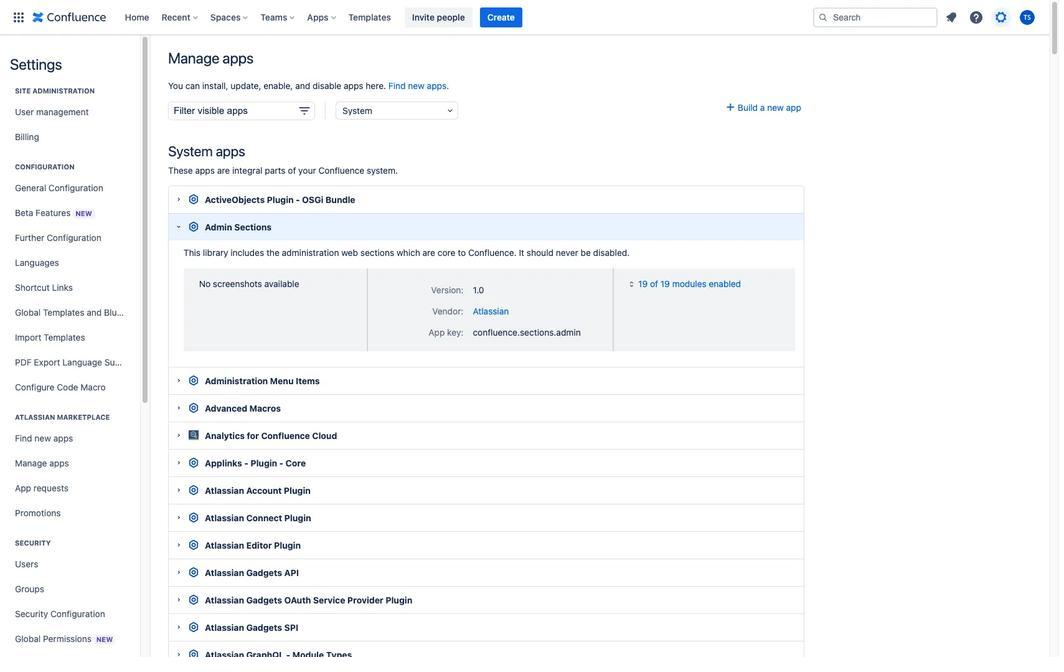Task type: vqa. For each thing, say whether or not it's contained in the screenshot.
the Recent
yes



Task type: describe. For each thing, give the bounding box(es) containing it.
templates inside global element
[[349, 12, 391, 22]]

manage apps link
[[10, 451, 130, 476]]

plugin for editor
[[274, 540, 301, 550]]

site
[[15, 87, 31, 95]]

requests
[[34, 483, 69, 493]]

people
[[437, 12, 465, 22]]

configuration for general
[[49, 183, 103, 193]]

apps up the update,
[[223, 49, 254, 67]]

security group
[[10, 526, 130, 657]]

system.
[[367, 165, 398, 176]]

apps left the "here."
[[344, 80, 364, 91]]

apps.
[[427, 80, 449, 91]]

languages
[[15, 257, 59, 268]]

languages link
[[10, 250, 130, 275]]

templates link
[[345, 7, 395, 27]]

apps down atlassian marketplace at the left bottom of page
[[53, 433, 73, 444]]

which
[[397, 247, 420, 258]]

this library includes the administration web sections which are core to confluence. it should never be disabled.
[[184, 247, 630, 258]]

sections
[[234, 222, 272, 232]]

beta
[[15, 207, 33, 218]]

modules
[[673, 279, 707, 289]]

settings
[[10, 55, 62, 73]]

atlassian gadgets oauth service provider plugin
[[205, 595, 413, 605]]

atlassian marketplace group
[[10, 400, 130, 530]]

app
[[787, 102, 802, 113]]

apps button
[[304, 7, 341, 27]]

blueprints
[[104, 307, 145, 318]]

disable
[[313, 80, 342, 91]]

templates for import templates
[[44, 332, 85, 343]]

templates for global templates and blueprints
[[43, 307, 84, 318]]

shortcut links link
[[10, 275, 130, 300]]

items
[[296, 375, 320, 386]]

atlassian for atlassian gadgets api
[[205, 567, 244, 578]]

for
[[247, 430, 259, 441]]

further configuration link
[[10, 226, 130, 250]]

your
[[299, 165, 316, 176]]

atlassian for atlassian editor plugin
[[205, 540, 244, 550]]

administration inside group
[[33, 87, 95, 95]]

invite people
[[412, 12, 465, 22]]

activeobjects plugin - osgi bundle
[[205, 194, 356, 205]]

appswitcher icon image
[[11, 10, 26, 25]]

to
[[458, 247, 466, 258]]

beta features new
[[15, 207, 92, 218]]

code
[[57, 382, 78, 393]]

version:
[[431, 285, 464, 295]]

atlassian for atlassian link
[[473, 306, 509, 317]]

configuration for security
[[50, 609, 105, 619]]

security configuration
[[15, 609, 105, 619]]

pdf export language support
[[15, 357, 137, 368]]

1 horizontal spatial -
[[280, 458, 284, 468]]

invite people button
[[405, 7, 473, 27]]

collapse sidebar image
[[136, 41, 163, 66]]

key:
[[447, 327, 464, 338]]

configure
[[15, 382, 54, 393]]

app for app requests
[[15, 483, 31, 493]]

groups link
[[10, 577, 130, 602]]

configuration up general
[[15, 163, 75, 171]]

general configuration link
[[10, 176, 130, 201]]

find new apps
[[15, 433, 73, 444]]

system for system
[[343, 105, 372, 116]]

configuration for further
[[47, 232, 101, 243]]

it
[[519, 247, 525, 258]]

atlassian for atlassian gadgets oauth service provider plugin
[[205, 595, 244, 605]]

1 vertical spatial are
[[423, 247, 436, 258]]

1 horizontal spatial manage
[[168, 49, 219, 67]]

admin sections
[[205, 222, 272, 232]]

invite
[[412, 12, 435, 22]]

plugin right the provider
[[386, 595, 413, 605]]

new for features
[[76, 209, 92, 217]]

admin
[[205, 222, 232, 232]]

groups
[[15, 584, 44, 594]]

confluence.sections.admin
[[473, 327, 581, 338]]

gadgets for oauth
[[246, 595, 282, 605]]

update,
[[231, 80, 261, 91]]

notification icon image
[[945, 10, 960, 25]]

find new apps link
[[10, 426, 130, 451]]

analytics
[[205, 430, 245, 441]]

global for global permissions new
[[15, 633, 41, 644]]

0 horizontal spatial are
[[217, 165, 230, 176]]

app key:
[[429, 327, 464, 338]]

global element
[[7, 0, 811, 35]]

vendor:
[[433, 306, 464, 317]]

find inside atlassian marketplace group
[[15, 433, 32, 444]]

export
[[34, 357, 60, 368]]

apps down system apps
[[195, 165, 215, 176]]

global for global templates and blueprints
[[15, 307, 41, 318]]

apps
[[307, 12, 329, 22]]

security for security configuration
[[15, 609, 48, 619]]

the
[[267, 247, 280, 258]]

osgi
[[302, 194, 324, 205]]

promotions
[[15, 508, 61, 518]]

administration
[[205, 375, 268, 386]]

global templates and blueprints
[[15, 307, 145, 318]]

enabled
[[709, 279, 742, 289]]

Search field
[[814, 7, 938, 27]]

and inside 'link'
[[87, 307, 102, 318]]

gadgets for api
[[246, 567, 282, 578]]

atlassian connect plugin
[[205, 512, 311, 523]]

1 horizontal spatial manage apps
[[168, 49, 254, 67]]

new for permissions
[[96, 635, 113, 643]]

never
[[556, 247, 579, 258]]

pdf
[[15, 357, 32, 368]]

core
[[438, 247, 456, 258]]

search image
[[819, 12, 829, 22]]

system for system apps
[[168, 143, 213, 160]]

service
[[313, 595, 345, 605]]

analytics for confluence cloud
[[205, 430, 337, 441]]

permissions
[[43, 633, 92, 644]]

atlassian link
[[473, 306, 509, 317]]

app for app key:
[[429, 327, 445, 338]]

2 19 from the left
[[661, 279, 670, 289]]

a
[[761, 102, 765, 113]]

atlassian editor plugin
[[205, 540, 301, 550]]

advanced
[[205, 403, 247, 413]]

system apps
[[168, 143, 245, 160]]

administration menu items
[[205, 375, 320, 386]]

support
[[104, 357, 137, 368]]

features
[[36, 207, 71, 218]]

new inside atlassian marketplace group
[[35, 433, 51, 444]]

user management link
[[10, 100, 130, 125]]

plugin for account
[[284, 485, 311, 496]]

web
[[342, 247, 358, 258]]

parts
[[265, 165, 286, 176]]

you
[[168, 80, 183, 91]]



Task type: locate. For each thing, give the bounding box(es) containing it.
1 vertical spatial new
[[768, 102, 784, 113]]

1 horizontal spatial are
[[423, 247, 436, 258]]

1 horizontal spatial find
[[389, 80, 406, 91]]

home
[[125, 12, 149, 22]]

1 vertical spatial of
[[650, 279, 659, 289]]

activeobjects
[[205, 194, 265, 205]]

new
[[408, 80, 425, 91], [768, 102, 784, 113], [35, 433, 51, 444]]

plugin for -
[[251, 458, 277, 468]]

site administration group
[[10, 74, 130, 153]]

atlassian for atlassian marketplace
[[15, 413, 55, 421]]

1 vertical spatial confluence
[[261, 430, 310, 441]]

global left permissions in the bottom left of the page
[[15, 633, 41, 644]]

atlassian for atlassian connect plugin
[[205, 512, 244, 523]]

and
[[295, 80, 310, 91], [87, 307, 102, 318]]

confluence up bundle at the top of page
[[319, 165, 365, 176]]

atlassian down 'atlassian gadgets api'
[[205, 622, 244, 633]]

2 horizontal spatial new
[[768, 102, 784, 113]]

build
[[738, 102, 758, 113]]

new down general configuration link
[[76, 209, 92, 217]]

build a new app link
[[726, 102, 802, 113]]

0 vertical spatial global
[[15, 307, 41, 318]]

bundle
[[326, 194, 356, 205]]

1 horizontal spatial administration
[[282, 247, 339, 258]]

global inside security group
[[15, 633, 41, 644]]

2 global from the top
[[15, 633, 41, 644]]

0 vertical spatial are
[[217, 165, 230, 176]]

configuration up beta features new
[[49, 183, 103, 193]]

1 horizontal spatial 19
[[661, 279, 670, 289]]

configuration
[[15, 163, 75, 171], [49, 183, 103, 193], [47, 232, 101, 243], [50, 609, 105, 619]]

0 horizontal spatial manage apps
[[15, 458, 69, 469]]

pdf export language support link
[[10, 350, 137, 375]]

are left integral
[[217, 165, 230, 176]]

atlassian down atlassian editor plugin
[[205, 567, 244, 578]]

templates inside 'link'
[[43, 307, 84, 318]]

1 security from the top
[[15, 539, 51, 547]]

confluence up core
[[261, 430, 310, 441]]

manage apps up app requests
[[15, 458, 69, 469]]

2 vertical spatial new
[[35, 433, 51, 444]]

of
[[288, 165, 296, 176], [650, 279, 659, 289]]

3 gadgets from the top
[[246, 622, 282, 633]]

banner containing home
[[0, 0, 1050, 35]]

1 vertical spatial gadgets
[[246, 595, 282, 605]]

2 security from the top
[[15, 609, 48, 619]]

- right applinks
[[244, 458, 248, 468]]

here.
[[366, 80, 386, 91]]

applinks - plugin - core
[[205, 458, 306, 468]]

0 horizontal spatial find
[[15, 433, 32, 444]]

0 vertical spatial confluence
[[319, 165, 365, 176]]

1 vertical spatial system
[[168, 143, 213, 160]]

gadgets down 'atlassian gadgets api'
[[246, 595, 282, 605]]

apps up integral
[[216, 143, 245, 160]]

this
[[184, 247, 201, 258]]

0 horizontal spatial new
[[35, 433, 51, 444]]

user management
[[15, 107, 89, 117]]

0 horizontal spatial of
[[288, 165, 296, 176]]

help icon image
[[969, 10, 984, 25]]

security up users at the left bottom of page
[[15, 539, 51, 547]]

manage up can
[[168, 49, 219, 67]]

system down the "here."
[[343, 105, 372, 116]]

new
[[76, 209, 92, 217], [96, 635, 113, 643]]

0 vertical spatial app
[[429, 327, 445, 338]]

1 horizontal spatial system
[[343, 105, 372, 116]]

new inside beta features new
[[76, 209, 92, 217]]

atlassian marketplace
[[15, 413, 110, 421]]

2 vertical spatial templates
[[44, 332, 85, 343]]

0 vertical spatial manage apps
[[168, 49, 254, 67]]

apps
[[223, 49, 254, 67], [344, 80, 364, 91], [216, 143, 245, 160], [195, 165, 215, 176], [53, 433, 73, 444], [49, 458, 69, 469]]

system up the these
[[168, 143, 213, 160]]

confluence.
[[469, 247, 517, 258]]

global inside global templates and blueprints 'link'
[[15, 307, 41, 318]]

global up import
[[15, 307, 41, 318]]

teams
[[261, 12, 287, 22]]

disabled.
[[594, 247, 630, 258]]

- left core
[[280, 458, 284, 468]]

atlassian inside group
[[15, 413, 55, 421]]

plugin down core
[[284, 485, 311, 496]]

0 vertical spatial find
[[389, 80, 406, 91]]

administration
[[33, 87, 95, 95], [282, 247, 339, 258]]

plugin for connect
[[285, 512, 311, 523]]

be
[[581, 247, 591, 258]]

2 gadgets from the top
[[246, 595, 282, 605]]

new left apps. at the left of the page
[[408, 80, 425, 91]]

1 vertical spatial manage apps
[[15, 458, 69, 469]]

atlassian up atlassian editor plugin
[[205, 512, 244, 523]]

of left modules
[[650, 279, 659, 289]]

general
[[15, 183, 46, 193]]

site administration
[[15, 87, 95, 95]]

manage inside atlassian marketplace group
[[15, 458, 47, 469]]

templates up pdf export language support link
[[44, 332, 85, 343]]

1 vertical spatial global
[[15, 633, 41, 644]]

banner
[[0, 0, 1050, 35]]

configuration up languages link
[[47, 232, 101, 243]]

shortcut
[[15, 282, 50, 293]]

templates right apps popup button
[[349, 12, 391, 22]]

manage up app requests
[[15, 458, 47, 469]]

global templates and blueprints link
[[10, 300, 145, 325]]

0 vertical spatial templates
[[349, 12, 391, 22]]

atlassian for atlassian gadgets spi
[[205, 622, 244, 633]]

small image
[[726, 102, 736, 112]]

provider
[[348, 595, 384, 605]]

0 horizontal spatial and
[[87, 307, 102, 318]]

atlassian gadgets spi
[[205, 622, 299, 633]]

templates down 'links'
[[43, 307, 84, 318]]

connect
[[246, 512, 282, 523]]

teams button
[[257, 7, 300, 27]]

configuration group
[[10, 150, 145, 404]]

manage apps up 'install,'
[[168, 49, 254, 67]]

billing link
[[10, 125, 130, 150]]

global permissions new
[[15, 633, 113, 644]]

0 horizontal spatial system
[[168, 143, 213, 160]]

recent
[[162, 12, 191, 22]]

and left blueprints in the top left of the page
[[87, 307, 102, 318]]

are left the core in the left of the page
[[423, 247, 436, 258]]

1 vertical spatial security
[[15, 609, 48, 619]]

atlassian left editor
[[205, 540, 244, 550]]

settings icon image
[[994, 10, 1009, 25]]

advanced macros
[[205, 403, 281, 413]]

1 horizontal spatial new
[[408, 80, 425, 91]]

0 horizontal spatial manage
[[15, 458, 47, 469]]

confluence image
[[32, 10, 106, 25], [32, 10, 106, 25]]

administration up management
[[33, 87, 95, 95]]

cloud
[[312, 430, 337, 441]]

0 vertical spatial new
[[408, 80, 425, 91]]

oauth
[[284, 595, 311, 605]]

0 horizontal spatial administration
[[33, 87, 95, 95]]

of left your
[[288, 165, 296, 176]]

atlassian up the atlassian gadgets spi
[[205, 595, 244, 605]]

plugin up account
[[251, 458, 277, 468]]

api
[[284, 567, 299, 578]]

plugin down these apps are integral parts of your confluence system.
[[267, 194, 294, 205]]

further
[[15, 232, 44, 243]]

atlassian for atlassian account plugin
[[205, 485, 244, 496]]

1 global from the top
[[15, 307, 41, 318]]

0 vertical spatial of
[[288, 165, 296, 176]]

1 horizontal spatial new
[[96, 635, 113, 643]]

new down atlassian marketplace at the left bottom of page
[[35, 433, 51, 444]]

0 horizontal spatial app
[[15, 483, 31, 493]]

are
[[217, 165, 230, 176], [423, 247, 436, 258]]

billing
[[15, 131, 39, 142]]

and left disable
[[295, 80, 310, 91]]

1 vertical spatial templates
[[43, 307, 84, 318]]

0 vertical spatial new
[[76, 209, 92, 217]]

gadgets left api
[[246, 567, 282, 578]]

0 horizontal spatial -
[[244, 458, 248, 468]]

0 vertical spatial system
[[343, 105, 372, 116]]

screenshots
[[213, 279, 262, 289]]

no screenshots available
[[199, 279, 299, 289]]

atlassian up find new apps
[[15, 413, 55, 421]]

integral
[[232, 165, 263, 176]]

1 horizontal spatial of
[[650, 279, 659, 289]]

gadgets
[[246, 567, 282, 578], [246, 595, 282, 605], [246, 622, 282, 633]]

system
[[343, 105, 372, 116], [168, 143, 213, 160]]

manage apps inside atlassian marketplace group
[[15, 458, 69, 469]]

-
[[296, 194, 300, 205], [244, 458, 248, 468], [280, 458, 284, 468]]

shortcut links
[[15, 282, 73, 293]]

promotions link
[[10, 501, 130, 526]]

find right the "here."
[[389, 80, 406, 91]]

import templates
[[15, 332, 85, 343]]

enable,
[[264, 80, 293, 91]]

find down atlassian marketplace at the left bottom of page
[[15, 433, 32, 444]]

new right permissions in the bottom left of the page
[[96, 635, 113, 643]]

1 vertical spatial manage
[[15, 458, 47, 469]]

can
[[186, 80, 200, 91]]

1 gadgets from the top
[[246, 567, 282, 578]]

atlassian down applinks
[[205, 485, 244, 496]]

global
[[15, 307, 41, 318], [15, 633, 41, 644]]

2 vertical spatial gadgets
[[246, 622, 282, 633]]

1 horizontal spatial and
[[295, 80, 310, 91]]

0 vertical spatial manage
[[168, 49, 219, 67]]

1 vertical spatial new
[[96, 635, 113, 643]]

spi
[[284, 622, 299, 633]]

links
[[52, 282, 73, 293]]

app left 'requests' at the bottom left
[[15, 483, 31, 493]]

plugin right connect
[[285, 512, 311, 523]]

0 horizontal spatial confluence
[[261, 430, 310, 441]]

new inside global permissions new
[[96, 635, 113, 643]]

install,
[[202, 80, 228, 91]]

1 vertical spatial find
[[15, 433, 32, 444]]

2 horizontal spatial -
[[296, 194, 300, 205]]

plugin
[[267, 194, 294, 205], [251, 458, 277, 468], [284, 485, 311, 496], [285, 512, 311, 523], [274, 540, 301, 550], [386, 595, 413, 605]]

gadgets for spi
[[246, 622, 282, 633]]

you can install, update, enable, and disable apps here. find new apps.
[[168, 80, 449, 91]]

home link
[[121, 7, 153, 27]]

security for security
[[15, 539, 51, 547]]

security configuration link
[[10, 602, 130, 627]]

None field
[[168, 102, 315, 120]]

spaces button
[[207, 7, 253, 27]]

0 vertical spatial and
[[295, 80, 310, 91]]

1 horizontal spatial app
[[429, 327, 445, 338]]

administration right the
[[282, 247, 339, 258]]

no
[[199, 279, 211, 289]]

- left the osgi
[[296, 194, 300, 205]]

19 of 19 modules enabled
[[639, 279, 742, 289]]

your profile and preferences image
[[1021, 10, 1036, 25]]

security inside security configuration link
[[15, 609, 48, 619]]

security
[[15, 539, 51, 547], [15, 609, 48, 619]]

configuration inside security group
[[50, 609, 105, 619]]

0 horizontal spatial 19
[[639, 279, 648, 289]]

gadgets left spi
[[246, 622, 282, 633]]

import templates link
[[10, 325, 130, 350]]

configure code macro
[[15, 382, 106, 393]]

1 vertical spatial and
[[87, 307, 102, 318]]

0 vertical spatial security
[[15, 539, 51, 547]]

these
[[168, 165, 193, 176]]

plugin up api
[[274, 540, 301, 550]]

1 vertical spatial administration
[[282, 247, 339, 258]]

apps up 'requests' at the bottom left
[[49, 458, 69, 469]]

templates
[[349, 12, 391, 22], [43, 307, 84, 318], [44, 332, 85, 343]]

1 19 from the left
[[639, 279, 648, 289]]

atlassian down 1.0
[[473, 306, 509, 317]]

app inside atlassian marketplace group
[[15, 483, 31, 493]]

0 vertical spatial gadgets
[[246, 567, 282, 578]]

0 vertical spatial administration
[[33, 87, 95, 95]]

core
[[286, 458, 306, 468]]

1 horizontal spatial confluence
[[319, 165, 365, 176]]

security down groups
[[15, 609, 48, 619]]

1 vertical spatial app
[[15, 483, 31, 493]]

new right 'a'
[[768, 102, 784, 113]]

0 horizontal spatial new
[[76, 209, 92, 217]]

further configuration
[[15, 232, 101, 243]]

app left key:
[[429, 327, 445, 338]]

create link
[[480, 7, 523, 27]]

configuration down groups link
[[50, 609, 105, 619]]



